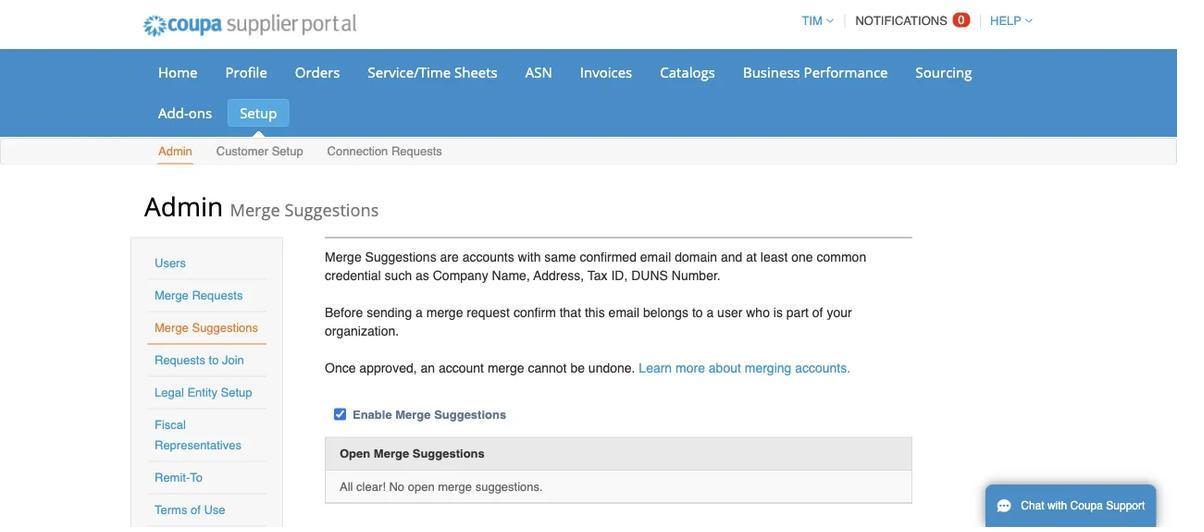 Task type: vqa. For each thing, say whether or not it's contained in the screenshot.
Catalogs link on the right top
yes



Task type: locate. For each thing, give the bounding box(es) containing it.
suggestions
[[285, 198, 379, 221], [365, 250, 437, 264], [192, 321, 258, 335], [434, 408, 507, 422], [413, 447, 485, 461]]

merge for account
[[488, 361, 525, 375]]

0 vertical spatial merge
[[427, 305, 463, 320]]

suggestions for open
[[413, 447, 485, 461]]

navigation containing notifications 0
[[794, 3, 1033, 39]]

ons
[[189, 103, 212, 122]]

representatives
[[155, 439, 242, 453]]

admin inside 'link'
[[158, 144, 192, 158]]

2 vertical spatial setup
[[221, 386, 252, 400]]

email right this
[[609, 305, 640, 320]]

admin
[[158, 144, 192, 158], [144, 188, 223, 224]]

number.
[[672, 268, 721, 283]]

of left use
[[191, 504, 201, 518]]

invoices
[[580, 62, 633, 81]]

email
[[641, 250, 671, 264], [609, 305, 640, 320]]

entity
[[187, 386, 218, 400]]

suggestions down connection
[[285, 198, 379, 221]]

1 vertical spatial requests
[[192, 289, 243, 303]]

accounts.
[[795, 361, 851, 375]]

at
[[746, 250, 757, 264]]

navigation
[[794, 3, 1033, 39]]

business performance
[[743, 62, 888, 81]]

1 a from the left
[[416, 305, 423, 320]]

to right belongs on the right of the page
[[692, 305, 703, 320]]

0 vertical spatial email
[[641, 250, 671, 264]]

0 horizontal spatial of
[[191, 504, 201, 518]]

add-ons link
[[146, 99, 224, 127]]

of
[[813, 305, 824, 320], [191, 504, 201, 518]]

merge up the "credential"
[[325, 250, 362, 264]]

1 vertical spatial admin
[[144, 188, 223, 224]]

setup right customer at the top of the page
[[272, 144, 303, 158]]

credential
[[325, 268, 381, 283]]

1 horizontal spatial of
[[813, 305, 824, 320]]

open
[[408, 480, 435, 494]]

1 horizontal spatial to
[[692, 305, 703, 320]]

coupa supplier portal image
[[131, 3, 369, 49]]

merge inside "merge suggestions are accounts with same confirmed email domain and at least one common credential such as company name, address, tax id, duns number."
[[325, 250, 362, 264]]

of inside before sending a merge request confirm that this email belongs to a user who is part of your organization.
[[813, 305, 824, 320]]

common
[[817, 250, 867, 264]]

merge
[[427, 305, 463, 320], [488, 361, 525, 375], [438, 480, 472, 494]]

2 vertical spatial merge
[[438, 480, 472, 494]]

account
[[439, 361, 484, 375]]

part
[[787, 305, 809, 320]]

organization.
[[325, 324, 399, 338]]

1 vertical spatial to
[[209, 354, 219, 368]]

admin down admin 'link'
[[144, 188, 223, 224]]

0 vertical spatial to
[[692, 305, 703, 320]]

terms
[[155, 504, 187, 518]]

orders link
[[283, 58, 352, 86]]

an
[[421, 361, 435, 375]]

is
[[774, 305, 783, 320]]

1 horizontal spatial with
[[1048, 500, 1068, 513]]

setup link
[[228, 99, 289, 127]]

open
[[340, 447, 371, 461]]

sending
[[367, 305, 412, 320]]

2 a from the left
[[707, 305, 714, 320]]

requests to join
[[155, 354, 244, 368]]

merge right open
[[438, 480, 472, 494]]

merge
[[230, 198, 280, 221], [325, 250, 362, 264], [155, 289, 189, 303], [155, 321, 189, 335], [396, 408, 431, 422], [374, 447, 409, 461]]

with right chat
[[1048, 500, 1068, 513]]

once approved, an account merge cannot be undone. learn more about merging accounts.
[[325, 361, 851, 375]]

merge inside "admin merge suggestions"
[[230, 198, 280, 221]]

a left user
[[707, 305, 714, 320]]

to inside before sending a merge request confirm that this email belongs to a user who is part of your organization.
[[692, 305, 703, 320]]

add-ons
[[158, 103, 212, 122]]

more
[[676, 361, 705, 375]]

sourcing
[[916, 62, 973, 81]]

0 vertical spatial of
[[813, 305, 824, 320]]

terms of use
[[155, 504, 226, 518]]

suggestions for admin
[[285, 198, 379, 221]]

requests right connection
[[392, 144, 442, 158]]

merge requests
[[155, 289, 243, 303]]

notifications
[[856, 14, 948, 28]]

0 vertical spatial setup
[[240, 103, 277, 122]]

suggestions up such
[[365, 250, 437, 264]]

suggestions inside "admin merge suggestions"
[[285, 198, 379, 221]]

requests up legal
[[155, 354, 205, 368]]

before
[[325, 305, 363, 320]]

of right 'part'
[[813, 305, 824, 320]]

a
[[416, 305, 423, 320], [707, 305, 714, 320]]

connection
[[327, 144, 388, 158]]

to left 'join'
[[209, 354, 219, 368]]

email inside "merge suggestions are accounts with same confirmed email domain and at least one common credential such as company name, address, tax id, duns number."
[[641, 250, 671, 264]]

use
[[204, 504, 226, 518]]

home
[[158, 62, 198, 81]]

user
[[718, 305, 743, 320]]

0 horizontal spatial with
[[518, 250, 541, 264]]

0 vertical spatial requests
[[392, 144, 442, 158]]

domain
[[675, 250, 718, 264]]

legal entity setup link
[[155, 386, 252, 400]]

merge left cannot
[[488, 361, 525, 375]]

merge down merge requests link
[[155, 321, 189, 335]]

as
[[416, 268, 429, 283]]

setup down 'join'
[[221, 386, 252, 400]]

None checkbox
[[334, 409, 346, 421]]

requests up merge suggestions link
[[192, 289, 243, 303]]

requests inside connection requests link
[[392, 144, 442, 158]]

1 horizontal spatial a
[[707, 305, 714, 320]]

1 vertical spatial merge
[[488, 361, 525, 375]]

setup up the customer setup
[[240, 103, 277, 122]]

setup
[[240, 103, 277, 122], [272, 144, 303, 158], [221, 386, 252, 400]]

with inside button
[[1048, 500, 1068, 513]]

merge for open
[[438, 480, 472, 494]]

email up duns in the bottom of the page
[[641, 250, 671, 264]]

customer setup link
[[215, 140, 304, 164]]

connection requests link
[[326, 140, 443, 164]]

merge down customer setup link
[[230, 198, 280, 221]]

address,
[[534, 268, 584, 283]]

merging
[[745, 361, 792, 375]]

requests
[[392, 144, 442, 158], [192, 289, 243, 303], [155, 354, 205, 368]]

fiscal representatives
[[155, 418, 242, 453]]

merge up open merge suggestions
[[396, 408, 431, 422]]

0 vertical spatial with
[[518, 250, 541, 264]]

suggestions down account
[[434, 408, 507, 422]]

approved,
[[360, 361, 417, 375]]

2 vertical spatial requests
[[155, 354, 205, 368]]

least
[[761, 250, 788, 264]]

remit-to link
[[155, 471, 203, 485]]

0 horizontal spatial a
[[416, 305, 423, 320]]

a right sending
[[416, 305, 423, 320]]

admin down add-
[[158, 144, 192, 158]]

1 vertical spatial email
[[609, 305, 640, 320]]

merge suggestions are accounts with same confirmed email domain and at least one common credential such as company name, address, tax id, duns number.
[[325, 250, 867, 283]]

sheets
[[455, 62, 498, 81]]

merge down company
[[427, 305, 463, 320]]

suggestions.
[[476, 480, 543, 494]]

with up name,
[[518, 250, 541, 264]]

with
[[518, 250, 541, 264], [1048, 500, 1068, 513]]

0 vertical spatial admin
[[158, 144, 192, 158]]

1 vertical spatial with
[[1048, 500, 1068, 513]]

add-
[[158, 103, 189, 122]]

suggestions up all clear! no open merge suggestions.
[[413, 447, 485, 461]]



Task type: describe. For each thing, give the bounding box(es) containing it.
support
[[1107, 500, 1146, 513]]

terms of use link
[[155, 504, 226, 518]]

once
[[325, 361, 356, 375]]

tax
[[588, 268, 608, 283]]

confirm
[[514, 305, 556, 320]]

tim
[[802, 14, 823, 28]]

belongs
[[643, 305, 689, 320]]

learn
[[639, 361, 672, 375]]

requests for merge requests
[[192, 289, 243, 303]]

id,
[[611, 268, 628, 283]]

all clear! no open merge suggestions.
[[340, 480, 543, 494]]

invoices link
[[568, 58, 645, 86]]

suggestions inside "merge suggestions are accounts with same confirmed email domain and at least one common credential such as company name, address, tax id, duns number."
[[365, 250, 437, 264]]

0
[[959, 13, 965, 27]]

no
[[389, 480, 405, 494]]

undone.
[[589, 361, 636, 375]]

fiscal
[[155, 418, 186, 432]]

request
[[467, 305, 510, 320]]

service/time sheets link
[[356, 58, 510, 86]]

users link
[[155, 256, 186, 270]]

clear!
[[356, 480, 386, 494]]

connection requests
[[327, 144, 442, 158]]

duns
[[632, 268, 668, 283]]

legal entity setup
[[155, 386, 252, 400]]

merge up the no
[[374, 447, 409, 461]]

accounts
[[463, 250, 514, 264]]

suggestions up 'join'
[[192, 321, 258, 335]]

catalogs
[[660, 62, 716, 81]]

help link
[[982, 14, 1033, 28]]

open merge suggestions
[[340, 447, 485, 461]]

before sending a merge request confirm that this email belongs to a user who is part of your organization.
[[325, 305, 852, 338]]

chat with coupa support button
[[986, 485, 1157, 528]]

business performance link
[[731, 58, 900, 86]]

requests for connection requests
[[392, 144, 442, 158]]

merge down users
[[155, 289, 189, 303]]

tim link
[[794, 14, 834, 28]]

admin for admin
[[158, 144, 192, 158]]

help
[[991, 14, 1022, 28]]

remit-to
[[155, 471, 203, 485]]

admin link
[[157, 140, 193, 164]]

all
[[340, 480, 353, 494]]

with inside "merge suggestions are accounts with same confirmed email domain and at least one common credential such as company name, address, tax id, duns number."
[[518, 250, 541, 264]]

such
[[385, 268, 412, 283]]

about
[[709, 361, 741, 375]]

merge inside before sending a merge request confirm that this email belongs to a user who is part of your organization.
[[427, 305, 463, 320]]

be
[[571, 361, 585, 375]]

this
[[585, 305, 605, 320]]

asn
[[526, 62, 552, 81]]

service/time sheets
[[368, 62, 498, 81]]

merge suggestions link
[[155, 321, 258, 335]]

name,
[[492, 268, 530, 283]]

orders
[[295, 62, 340, 81]]

to
[[190, 471, 203, 485]]

admin for admin merge suggestions
[[144, 188, 223, 224]]

coupa
[[1071, 500, 1104, 513]]

merge suggestions
[[155, 321, 258, 335]]

business
[[743, 62, 801, 81]]

learn more about merging accounts. link
[[639, 361, 851, 375]]

service/time
[[368, 62, 451, 81]]

1 vertical spatial of
[[191, 504, 201, 518]]

join
[[222, 354, 244, 368]]

customer setup
[[216, 144, 303, 158]]

same
[[545, 250, 576, 264]]

catalogs link
[[648, 58, 728, 86]]

1 vertical spatial setup
[[272, 144, 303, 158]]

notifications 0
[[856, 13, 965, 28]]

confirmed
[[580, 250, 637, 264]]

that
[[560, 305, 581, 320]]

email inside before sending a merge request confirm that this email belongs to a user who is part of your organization.
[[609, 305, 640, 320]]

users
[[155, 256, 186, 270]]

enable
[[353, 408, 392, 422]]

0 horizontal spatial to
[[209, 354, 219, 368]]

company
[[433, 268, 489, 283]]

requests to join link
[[155, 354, 244, 368]]

performance
[[804, 62, 888, 81]]

fiscal representatives link
[[155, 418, 242, 453]]

home link
[[146, 58, 210, 86]]

are
[[440, 250, 459, 264]]

merge requests link
[[155, 289, 243, 303]]

legal
[[155, 386, 184, 400]]

suggestions for enable
[[434, 408, 507, 422]]

chat
[[1021, 500, 1045, 513]]

who
[[746, 305, 770, 320]]

customer
[[216, 144, 269, 158]]

and
[[721, 250, 743, 264]]



